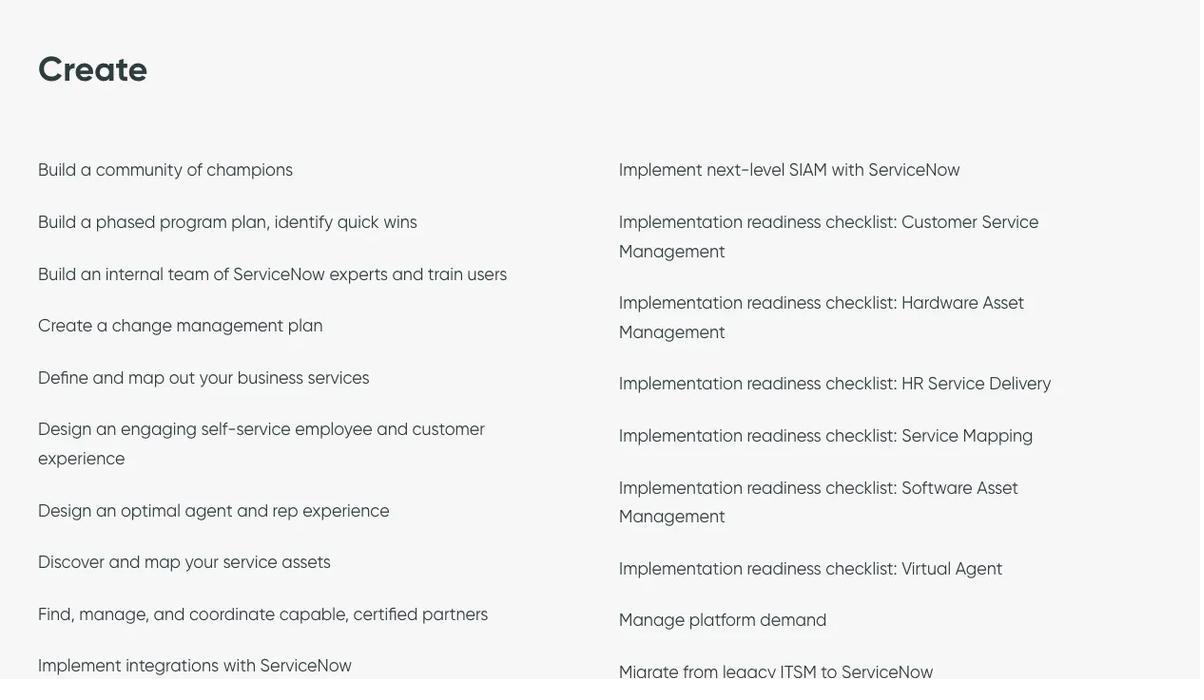 Task type: locate. For each thing, give the bounding box(es) containing it.
1 management from the top
[[619, 241, 726, 262]]

readiness down 'implement next-level siam with servicenow' link
[[747, 212, 821, 233]]

asset down mapping
[[977, 478, 1019, 499]]

2 build from the top
[[38, 212, 76, 233]]

2 create from the top
[[38, 316, 92, 337]]

1 horizontal spatial of
[[214, 264, 229, 285]]

2 vertical spatial management
[[619, 507, 726, 528]]

of
[[187, 160, 202, 181], [214, 264, 229, 285]]

a for phased
[[81, 212, 91, 233]]

build left phased
[[38, 212, 76, 233]]

an for internal
[[81, 264, 101, 285]]

management inside implementation readiness checklist: hardware asset management
[[619, 322, 726, 343]]

a for change
[[97, 316, 108, 337]]

checklist: left virtual
[[826, 559, 897, 580]]

with
[[832, 160, 864, 181], [223, 656, 256, 677]]

1 build from the top
[[38, 160, 76, 181]]

management inside the implementation readiness checklist: software asset management
[[619, 507, 726, 528]]

and
[[392, 264, 424, 285], [93, 368, 124, 389], [377, 420, 408, 441], [237, 501, 268, 522], [109, 553, 140, 573], [154, 604, 185, 625]]

1 vertical spatial service
[[223, 553, 278, 573]]

1 vertical spatial create
[[38, 316, 92, 337]]

implement
[[619, 160, 702, 181], [38, 656, 121, 677]]

readiness for hardware
[[747, 293, 821, 314]]

a left change
[[97, 316, 108, 337]]

checklist: for hardware
[[826, 293, 897, 314]]

of up program
[[187, 160, 202, 181]]

2 implementation from the top
[[619, 293, 743, 314]]

servicenow for of
[[233, 264, 325, 285]]

a
[[81, 160, 91, 181], [81, 212, 91, 233], [97, 316, 108, 337]]

asset right hardware on the right top of the page
[[983, 293, 1024, 314]]

2 vertical spatial build
[[38, 264, 76, 285]]

platform
[[689, 611, 756, 632]]

0 horizontal spatial experience
[[38, 449, 125, 470]]

build inside build a community of champions link
[[38, 160, 76, 181]]

0 vertical spatial a
[[81, 160, 91, 181]]

experience
[[38, 449, 125, 470], [303, 501, 390, 522]]

servicenow up "customer"
[[869, 160, 961, 181]]

management for implementation readiness checklist: hardware asset management
[[619, 322, 726, 343]]

2 management from the top
[[619, 322, 726, 343]]

build left community
[[38, 160, 76, 181]]

of inside build a community of champions link
[[187, 160, 202, 181]]

implement next-level siam with servicenow
[[619, 160, 961, 181]]

your down design an optimal agent and rep experience link
[[185, 553, 219, 573]]

3 readiness from the top
[[747, 374, 821, 395]]

implementation for implementation readiness checklist: hr service delivery
[[619, 374, 743, 395]]

6 readiness from the top
[[747, 559, 821, 580]]

2 vertical spatial service
[[902, 426, 959, 447]]

1 vertical spatial with
[[223, 656, 256, 677]]

0 vertical spatial service
[[982, 212, 1039, 233]]

asset inside the implementation readiness checklist: software asset management
[[977, 478, 1019, 499]]

an left engaging
[[96, 420, 116, 441]]

1 vertical spatial implement
[[38, 656, 121, 677]]

asset inside implementation readiness checklist: hardware asset management
[[983, 293, 1024, 314]]

implementation readiness checklist: hardware asset management
[[619, 293, 1024, 343]]

readiness for hr
[[747, 374, 821, 395]]

experience down engaging
[[38, 449, 125, 470]]

checklist: down implementation readiness checklist: hr service delivery link
[[826, 426, 897, 447]]

identify
[[275, 212, 333, 233]]

service down business
[[236, 420, 291, 441]]

experience right 'rep'
[[303, 501, 390, 522]]

readiness for software
[[747, 478, 821, 499]]

readiness down implementation readiness checklist: hr service delivery link
[[747, 426, 821, 447]]

0 vertical spatial design
[[38, 420, 92, 441]]

0 vertical spatial with
[[832, 160, 864, 181]]

your inside discover and map your service assets link
[[185, 553, 219, 573]]

service inside implementation readiness checklist: hr service delivery link
[[928, 374, 985, 395]]

6 checklist: from the top
[[826, 559, 897, 580]]

build left internal
[[38, 264, 76, 285]]

software
[[902, 478, 973, 499]]

0 vertical spatial experience
[[38, 449, 125, 470]]

0 vertical spatial management
[[619, 241, 726, 262]]

3 implementation from the top
[[619, 374, 743, 395]]

service
[[236, 420, 291, 441], [223, 553, 278, 573]]

0 vertical spatial of
[[187, 160, 202, 181]]

find,
[[38, 604, 75, 625]]

0 vertical spatial service
[[236, 420, 291, 441]]

checklist: inside the implementation readiness checklist: software asset management
[[826, 478, 897, 499]]

an inside design an engaging self-service employee and customer experience
[[96, 420, 116, 441]]

rep
[[273, 501, 298, 522]]

design down define
[[38, 420, 92, 441]]

1 vertical spatial servicenow
[[233, 264, 325, 285]]

and right define
[[93, 368, 124, 389]]

a left community
[[81, 160, 91, 181]]

2 checklist: from the top
[[826, 293, 897, 314]]

and left customer
[[377, 420, 408, 441]]

1 vertical spatial map
[[144, 553, 181, 573]]

0 vertical spatial an
[[81, 264, 101, 285]]

1 implementation from the top
[[619, 212, 743, 233]]

1 create from the top
[[38, 48, 148, 90]]

customer
[[412, 420, 485, 441]]

with down coordinate
[[223, 656, 256, 677]]

out
[[169, 368, 195, 389]]

mapping
[[963, 426, 1033, 447]]

implementation
[[619, 212, 743, 233], [619, 293, 743, 314], [619, 374, 743, 395], [619, 426, 743, 447], [619, 478, 743, 499], [619, 559, 743, 580]]

implementation readiness checklist: hr service delivery link
[[619, 374, 1051, 400]]

an left optimal
[[96, 501, 116, 522]]

build an internal team of servicenow experts and train users link
[[38, 264, 507, 290]]

checklist: down siam
[[826, 212, 897, 233]]

1 vertical spatial service
[[928, 374, 985, 395]]

2 readiness from the top
[[747, 293, 821, 314]]

asset
[[983, 293, 1024, 314], [977, 478, 1019, 499]]

service right "customer"
[[982, 212, 1039, 233]]

0 vertical spatial build
[[38, 160, 76, 181]]

a for community
[[81, 160, 91, 181]]

readiness up implementation readiness checklist: service mapping
[[747, 374, 821, 395]]

1 vertical spatial asset
[[977, 478, 1019, 499]]

management
[[619, 241, 726, 262], [619, 322, 726, 343], [619, 507, 726, 528]]

train
[[428, 264, 463, 285]]

1 vertical spatial build
[[38, 212, 76, 233]]

readiness inside the implementation readiness checklist: software asset management
[[747, 478, 821, 499]]

1 vertical spatial of
[[214, 264, 229, 285]]

servicenow
[[869, 160, 961, 181], [233, 264, 325, 285], [260, 656, 352, 677]]

4 checklist: from the top
[[826, 426, 897, 447]]

4 readiness from the top
[[747, 426, 821, 447]]

and up manage,
[[109, 553, 140, 573]]

implement down find,
[[38, 656, 121, 677]]

readiness down implementation readiness checklist: customer service management link
[[747, 293, 821, 314]]

2 vertical spatial an
[[96, 501, 116, 522]]

implementation readiness checklist: software asset management link
[[619, 478, 1019, 533]]

1 vertical spatial an
[[96, 420, 116, 441]]

implementation readiness checklist: customer service management
[[619, 212, 1039, 262]]

readiness down implementation readiness checklist: service mapping link
[[747, 478, 821, 499]]

of inside build an internal team of servicenow experts and train users link
[[214, 264, 229, 285]]

1 vertical spatial design
[[38, 501, 92, 522]]

implementation readiness checklist: hr service delivery
[[619, 374, 1051, 395]]

implementation for implementation readiness checklist: customer service management
[[619, 212, 743, 233]]

0 horizontal spatial of
[[187, 160, 202, 181]]

build an internal team of servicenow experts and train users
[[38, 264, 507, 285]]

readiness up demand
[[747, 559, 821, 580]]

checklist: inside implementation readiness checklist: hardware asset management
[[826, 293, 897, 314]]

1 vertical spatial experience
[[303, 501, 390, 522]]

4 implementation from the top
[[619, 426, 743, 447]]

servicenow down identify
[[233, 264, 325, 285]]

0 vertical spatial map
[[128, 368, 165, 389]]

and left train
[[392, 264, 424, 285]]

service for hr
[[928, 374, 985, 395]]

5 implementation from the top
[[619, 478, 743, 499]]

implement integrations with servicenow
[[38, 656, 352, 677]]

1 vertical spatial your
[[185, 553, 219, 573]]

1 readiness from the top
[[747, 212, 821, 233]]

build inside build an internal team of servicenow experts and train users link
[[38, 264, 76, 285]]

plan
[[288, 316, 323, 337]]

1 vertical spatial a
[[81, 212, 91, 233]]

map down optimal
[[144, 553, 181, 573]]

next-
[[707, 160, 750, 181]]

implement left next-
[[619, 160, 702, 181]]

1 vertical spatial management
[[619, 322, 726, 343]]

management inside implementation readiness checklist: customer service management
[[619, 241, 726, 262]]

design inside design an engaging self-service employee and customer experience
[[38, 420, 92, 441]]

map
[[128, 368, 165, 389], [144, 553, 181, 573]]

checklist: down implementation readiness checklist: service mapping link
[[826, 478, 897, 499]]

0 vertical spatial implement
[[619, 160, 702, 181]]

readiness inside implementation readiness checklist: hardware asset management
[[747, 293, 821, 314]]

2 vertical spatial servicenow
[[260, 656, 352, 677]]

checklist: for customer
[[826, 212, 897, 233]]

servicenow down capable,
[[260, 656, 352, 677]]

build inside build a phased program plan, identify quick wins link
[[38, 212, 76, 233]]

manage platform demand
[[619, 611, 827, 632]]

implementation readiness checklist: service mapping link
[[619, 426, 1033, 452]]

checklist:
[[826, 212, 897, 233], [826, 293, 897, 314], [826, 374, 897, 395], [826, 426, 897, 447], [826, 478, 897, 499], [826, 559, 897, 580]]

checklist: for virtual
[[826, 559, 897, 580]]

checklist: down implementation readiness checklist: customer service management link
[[826, 293, 897, 314]]

design up discover
[[38, 501, 92, 522]]

agent
[[956, 559, 1003, 580]]

5 checklist: from the top
[[826, 478, 897, 499]]

0 vertical spatial your
[[200, 368, 233, 389]]

implementation inside the implementation readiness checklist: software asset management
[[619, 478, 743, 499]]

implementation inside implementation readiness checklist: customer service management
[[619, 212, 743, 233]]

1 design from the top
[[38, 420, 92, 441]]

0 horizontal spatial with
[[223, 656, 256, 677]]

your right out
[[200, 368, 233, 389]]

management for implementation readiness checklist: customer service management
[[619, 241, 726, 262]]

service
[[982, 212, 1039, 233], [928, 374, 985, 395], [902, 426, 959, 447]]

management
[[176, 316, 284, 337]]

with right siam
[[832, 160, 864, 181]]

0 horizontal spatial implement
[[38, 656, 121, 677]]

implementation inside implementation readiness checklist: hardware asset management
[[619, 293, 743, 314]]

readiness
[[747, 212, 821, 233], [747, 293, 821, 314], [747, 374, 821, 395], [747, 426, 821, 447], [747, 478, 821, 499], [747, 559, 821, 580]]

checklist: left hr
[[826, 374, 897, 395]]

employee
[[295, 420, 373, 441]]

manage,
[[79, 604, 149, 625]]

5 readiness from the top
[[747, 478, 821, 499]]

an left internal
[[81, 264, 101, 285]]

an for optimal
[[96, 501, 116, 522]]

delivery
[[989, 374, 1051, 395]]

of right 'team'
[[214, 264, 229, 285]]

service up software
[[902, 426, 959, 447]]

implement integrations with servicenow link
[[38, 656, 352, 680]]

0 vertical spatial servicenow
[[869, 160, 961, 181]]

1 checklist: from the top
[[826, 212, 897, 233]]

0 vertical spatial create
[[38, 48, 148, 90]]

a left phased
[[81, 212, 91, 233]]

readiness inside implementation readiness checklist: customer service management
[[747, 212, 821, 233]]

an for engaging
[[96, 420, 116, 441]]

0 vertical spatial asset
[[983, 293, 1024, 314]]

service inside implementation readiness checklist: customer service management
[[982, 212, 1039, 233]]

build a community of champions
[[38, 160, 293, 181]]

create
[[38, 48, 148, 90], [38, 316, 92, 337]]

capable,
[[279, 604, 349, 625]]

map left out
[[128, 368, 165, 389]]

your
[[200, 368, 233, 389], [185, 553, 219, 573]]

checklist: inside implementation readiness checklist: customer service management
[[826, 212, 897, 233]]

2 vertical spatial a
[[97, 316, 108, 337]]

3 checklist: from the top
[[826, 374, 897, 395]]

implement for implement integrations with servicenow
[[38, 656, 121, 677]]

3 build from the top
[[38, 264, 76, 285]]

service right hr
[[928, 374, 985, 395]]

service inside design an engaging self-service employee and customer experience
[[236, 420, 291, 441]]

management for implementation readiness checklist: software asset management
[[619, 507, 726, 528]]

1 horizontal spatial experience
[[303, 501, 390, 522]]

3 management from the top
[[619, 507, 726, 528]]

design
[[38, 420, 92, 441], [38, 501, 92, 522]]

1 horizontal spatial implement
[[619, 160, 702, 181]]

6 implementation from the top
[[619, 559, 743, 580]]

phased
[[96, 212, 155, 233]]

users
[[467, 264, 507, 285]]

2 design from the top
[[38, 501, 92, 522]]

build a phased program plan, identify quick wins link
[[38, 212, 417, 238]]

create for create a change management plan
[[38, 316, 92, 337]]

service up "find, manage, and coordinate capable, certified partners"
[[223, 553, 278, 573]]



Task type: vqa. For each thing, say whether or not it's contained in the screenshot.
Find,
yes



Task type: describe. For each thing, give the bounding box(es) containing it.
map for out
[[128, 368, 165, 389]]

quick
[[337, 212, 379, 233]]

create for create
[[38, 48, 148, 90]]

discover and map your service assets link
[[38, 553, 331, 578]]

internal
[[105, 264, 164, 285]]

assets
[[282, 553, 331, 573]]

implementation readiness checklist: virtual agent link
[[619, 559, 1003, 584]]

implementation for implementation readiness checklist: hardware asset management
[[619, 293, 743, 314]]

asset for implementation readiness checklist: hardware asset management
[[983, 293, 1024, 314]]

find, manage, and coordinate capable, certified partners link
[[38, 604, 488, 630]]

coordinate
[[189, 604, 275, 625]]

experts
[[329, 264, 388, 285]]

map for your
[[144, 553, 181, 573]]

define and map out your business services link
[[38, 368, 370, 393]]

implementation readiness checklist: virtual agent
[[619, 559, 1003, 580]]

find, manage, and coordinate capable, certified partners
[[38, 604, 488, 625]]

and left 'rep'
[[237, 501, 268, 522]]

build a phased program plan, identify quick wins
[[38, 212, 417, 233]]

your inside "define and map out your business services" link
[[200, 368, 233, 389]]

discover
[[38, 553, 105, 573]]

service for your
[[223, 553, 278, 573]]

hr
[[902, 374, 924, 395]]

engaging
[[121, 420, 197, 441]]

agent
[[185, 501, 233, 522]]

implement next-level siam with servicenow link
[[619, 160, 961, 186]]

demand
[[760, 611, 827, 632]]

implementation for implementation readiness checklist: virtual agent
[[619, 559, 743, 580]]

implementation readiness checklist: service mapping
[[619, 426, 1033, 447]]

create a change management plan link
[[38, 316, 323, 341]]

partners
[[422, 604, 488, 625]]

change
[[112, 316, 172, 337]]

design an engaging self-service employee and customer experience link
[[38, 420, 485, 474]]

implementation for implementation readiness checklist: software asset management
[[619, 478, 743, 499]]

manage platform demand link
[[619, 611, 827, 636]]

optimal
[[121, 501, 181, 522]]

champions
[[207, 160, 293, 181]]

design an optimal agent and rep experience
[[38, 501, 390, 522]]

implementation for implementation readiness checklist: service mapping
[[619, 426, 743, 447]]

virtual
[[902, 559, 951, 580]]

manage
[[619, 611, 685, 632]]

build for build an internal team of servicenow experts and train users
[[38, 264, 76, 285]]

design for design an engaging self-service employee and customer experience
[[38, 420, 92, 441]]

siam
[[789, 160, 827, 181]]

service for customer
[[982, 212, 1039, 233]]

wins
[[383, 212, 417, 233]]

readiness for customer
[[747, 212, 821, 233]]

level
[[750, 160, 785, 181]]

build a community of champions link
[[38, 160, 293, 186]]

community
[[96, 160, 182, 181]]

build for build a community of champions
[[38, 160, 76, 181]]

self-
[[201, 420, 236, 441]]

services
[[308, 368, 370, 389]]

service for self-
[[236, 420, 291, 441]]

design an engaging self-service employee and customer experience
[[38, 420, 485, 470]]

implementation readiness checklist: software asset management
[[619, 478, 1019, 528]]

integrations
[[126, 656, 219, 677]]

checklist: for software
[[826, 478, 897, 499]]

implement for implement next-level siam with servicenow
[[619, 160, 702, 181]]

plan,
[[231, 212, 270, 233]]

team
[[168, 264, 209, 285]]

and inside design an engaging self-service employee and customer experience
[[377, 420, 408, 441]]

create a change management plan
[[38, 316, 323, 337]]

certified
[[353, 604, 418, 625]]

discover and map your service assets
[[38, 553, 331, 573]]

readiness for service
[[747, 426, 821, 447]]

design for design an optimal agent and rep experience
[[38, 501, 92, 522]]

implementation readiness checklist: customer service management link
[[619, 212, 1039, 267]]

servicenow for with
[[869, 160, 961, 181]]

build for build a phased program plan, identify quick wins
[[38, 212, 76, 233]]

1 horizontal spatial with
[[832, 160, 864, 181]]

service inside implementation readiness checklist: service mapping link
[[902, 426, 959, 447]]

program
[[160, 212, 227, 233]]

design an optimal agent and rep experience link
[[38, 501, 390, 526]]

checklist: for hr
[[826, 374, 897, 395]]

experience inside design an engaging self-service employee and customer experience
[[38, 449, 125, 470]]

asset for implementation readiness checklist: software asset management
[[977, 478, 1019, 499]]

hardware
[[902, 293, 979, 314]]

define and map out your business services
[[38, 368, 370, 389]]

customer
[[902, 212, 978, 233]]

and down discover and map your service assets link
[[154, 604, 185, 625]]

business
[[238, 368, 303, 389]]

define
[[38, 368, 88, 389]]

readiness for virtual
[[747, 559, 821, 580]]

implementation readiness checklist: hardware asset management link
[[619, 293, 1024, 348]]

checklist: for service
[[826, 426, 897, 447]]



